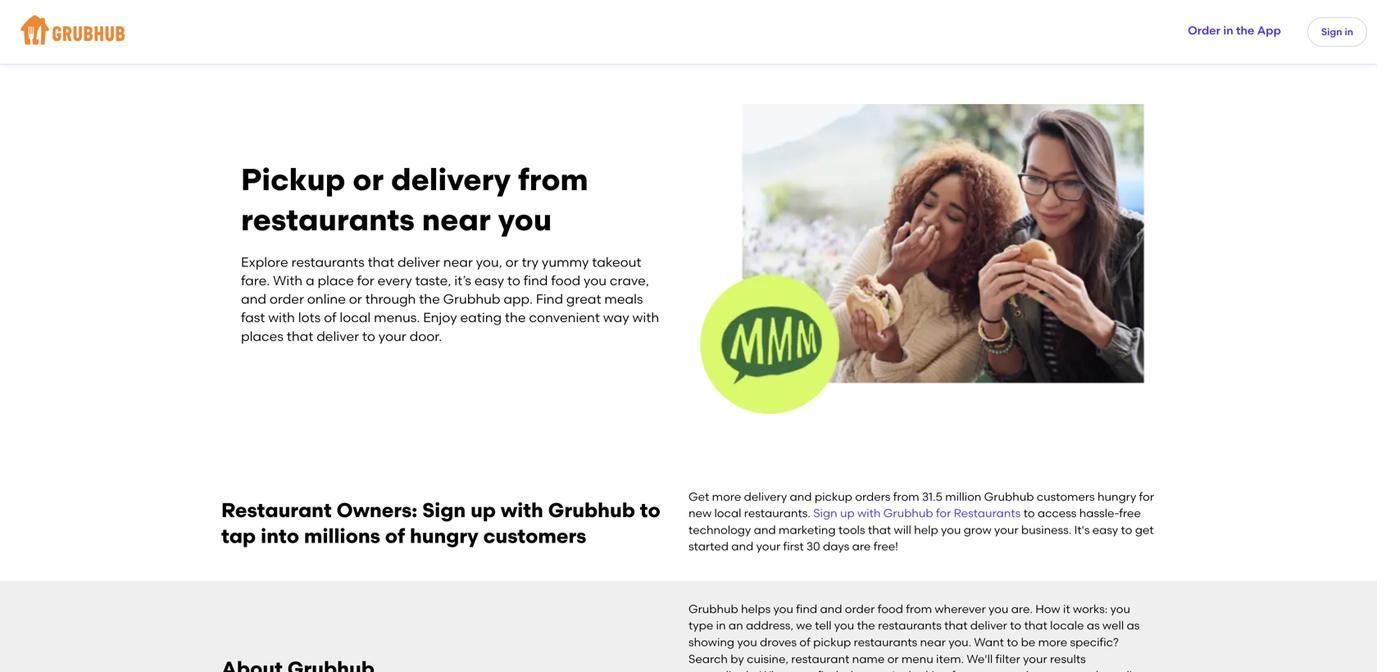 Task type: describe. For each thing, give the bounding box(es) containing it.
your down results
[[1053, 669, 1077, 672]]

restaurant owners: sign up with grubhub to tap into millions of hungry customers
[[221, 499, 661, 548]]

customers inside get more delivery and pickup orders from 31.5 million grubhub customers hungry for new local restaurants.
[[1037, 490, 1095, 504]]

deliver inside grubhub helps you find and order food from wherever you are. how it works: you type in an address, we tell you the restaurants that deliver to that locale as well as showing you droves of pickup restaurants near you. want to be more specific? search by cuisine, restaurant name or menu item. we'll filter your results accordingly. when you find what you're looking for, you can place your order on
[[971, 619, 1008, 633]]

well
[[1103, 619, 1124, 633]]

name
[[852, 652, 885, 666]]

you inside "to access hassle-free technology and marketing tools that will help you grow your business. it's easy to get started and your first 30 days are free!"
[[941, 523, 961, 537]]

every
[[378, 273, 412, 289]]

2 as from the left
[[1127, 619, 1140, 633]]

you left are.
[[989, 602, 1009, 616]]

more inside grubhub helps you find and order food from wherever you are. how it works: you type in an address, we tell you the restaurants that deliver to that locale as well as showing you droves of pickup restaurants near you. want to be more specific? search by cuisine, restaurant name or menu item. we'll filter your results accordingly. when you find what you're looking for, you can place your order on
[[1038, 635, 1068, 649]]

fast
[[241, 310, 265, 326]]

the down app.
[[505, 310, 526, 326]]

app
[[1258, 23, 1281, 37]]

easy inside "to access hassle-free technology and marketing tools that will help you grow your business. it's easy to get started and your first 30 days are free!"
[[1093, 523, 1119, 537]]

meals
[[605, 291, 643, 307]]

1 as from the left
[[1087, 619, 1100, 633]]

are.
[[1012, 602, 1033, 616]]

restaurants.
[[744, 506, 811, 520]]

pickup
[[241, 161, 346, 198]]

works:
[[1073, 602, 1108, 616]]

an
[[729, 619, 743, 633]]

hungry for for
[[1098, 490, 1137, 504]]

order in the app
[[1188, 23, 1281, 37]]

and down the restaurants. at the right of the page
[[754, 523, 776, 537]]

restaurants inside the pickup or delivery from restaurants near you
[[241, 202, 415, 238]]

main navigation navigation
[[0, 0, 1377, 64]]

online
[[307, 291, 346, 307]]

great
[[566, 291, 601, 307]]

you.
[[949, 635, 972, 649]]

pickup inside grubhub helps you find and order food from wherever you are. how it works: you type in an address, we tell you the restaurants that deliver to that locale as well as showing you droves of pickup restaurants near you. want to be more specific? search by cuisine, restaurant name or menu item. we'll filter your results accordingly. when you find what you're looking for, you can place your order on
[[813, 635, 851, 649]]

0 vertical spatial deliver
[[398, 254, 440, 270]]

sign for sign in
[[1322, 26, 1343, 38]]

how
[[1036, 602, 1061, 616]]

marketing
[[779, 523, 836, 537]]

restaurants up menu
[[878, 619, 942, 633]]

business.
[[1022, 523, 1072, 537]]

local inside explore restaurants that deliver near you, or try yummy takeout fare. with a place for every taste, it's easy to find food you crave, and order online or through the grubhub app. find great meals fast with lots of local menus. enjoy eating the convenient way with places that deliver to your door.
[[340, 310, 371, 326]]

1 vertical spatial deliver
[[317, 328, 359, 344]]

are
[[852, 540, 871, 554]]

1 horizontal spatial order
[[845, 602, 875, 616]]

find
[[536, 291, 563, 307]]

for,
[[952, 669, 969, 672]]

be
[[1021, 635, 1036, 649]]

will
[[894, 523, 912, 537]]

in inside grubhub helps you find and order food from wherever you are. how it works: you type in an address, we tell you the restaurants that deliver to that locale as well as showing you droves of pickup restaurants near you. want to be more specific? search by cuisine, restaurant name or menu item. we'll filter your results accordingly. when you find what you're looking for, you can place your order on
[[716, 619, 726, 633]]

or left try
[[506, 254, 519, 270]]

from inside get more delivery and pickup orders from 31.5 million grubhub customers hungry for new local restaurants.
[[894, 490, 920, 504]]

tell
[[815, 619, 832, 633]]

technology
[[689, 523, 751, 537]]

of inside grubhub helps you find and order food from wherever you are. how it works: you type in an address, we tell you the restaurants that deliver to that locale as well as showing you droves of pickup restaurants near you. want to be more specific? search by cuisine, restaurant name or menu item. we'll filter your results accordingly. when you find what you're looking for, you can place your order on
[[800, 635, 811, 649]]

tools
[[839, 523, 865, 537]]

owners:
[[337, 499, 418, 522]]

explore restaurants that deliver near you, or try yummy takeout fare. with a place for every taste, it's easy to find food you crave, and order online or through the grubhub app. find great meals fast with lots of local menus. enjoy eating the convenient way with places that deliver to your door.
[[241, 254, 659, 344]]

search
[[689, 652, 728, 666]]

cuisine,
[[747, 652, 789, 666]]

get
[[689, 490, 709, 504]]

1 horizontal spatial up
[[840, 506, 855, 520]]

order inside explore restaurants that deliver near you, or try yummy takeout fare. with a place for every taste, it's easy to find food you crave, and order online or through the grubhub app. find great meals fast with lots of local menus. enjoy eating the convenient way with places that deliver to your door.
[[270, 291, 304, 307]]

to access hassle-free technology and marketing tools that will help you grow your business. it's easy to get started and your first 30 days are free!
[[689, 506, 1154, 554]]

get more delivery and pickup orders from 31.5 million grubhub customers hungry for new local restaurants.
[[689, 490, 1154, 520]]

showing
[[689, 635, 735, 649]]

and inside grubhub helps you find and order food from wherever you are. how it works: you type in an address, we tell you the restaurants that deliver to that locale as well as showing you droves of pickup restaurants near you. want to be more specific? search by cuisine, restaurant name or menu item. we'll filter your results accordingly. when you find what you're looking for, you can place your order on
[[820, 602, 842, 616]]

you're
[[872, 669, 906, 672]]

restaurant
[[221, 499, 332, 522]]

droves
[[760, 635, 797, 649]]

your inside explore restaurants that deliver near you, or try yummy takeout fare. with a place for every taste, it's easy to find food you crave, and order online or through the grubhub app. find great meals fast with lots of local menus. enjoy eating the convenient way with places that deliver to your door.
[[379, 328, 406, 344]]

to up business.
[[1024, 506, 1035, 520]]

near inside the pickup or delivery from restaurants near you
[[422, 202, 491, 238]]

a
[[306, 273, 315, 289]]

for inside get more delivery and pickup orders from 31.5 million grubhub customers hungry for new local restaurants.
[[1139, 490, 1154, 504]]

that up "be"
[[1024, 619, 1048, 633]]

easy inside explore restaurants that deliver near you, or try yummy takeout fare. with a place for every taste, it's easy to find food you crave, and order online or through the grubhub app. find great meals fast with lots of local menus. enjoy eating the convenient way with places that deliver to your door.
[[475, 273, 504, 289]]

the down taste,
[[419, 291, 440, 307]]

helps
[[741, 602, 771, 616]]

you up well
[[1111, 602, 1131, 616]]

way
[[603, 310, 629, 326]]

access
[[1038, 506, 1077, 520]]

specific?
[[1070, 635, 1119, 649]]

of inside explore restaurants that deliver near you, or try yummy takeout fare. with a place for every taste, it's easy to find food you crave, and order online or through the grubhub app. find great meals fast with lots of local menus. enjoy eating the convenient way with places that deliver to your door.
[[324, 310, 337, 326]]

for inside explore restaurants that deliver near you, or try yummy takeout fare. with a place for every taste, it's easy to find food you crave, and order online or through the grubhub app. find great meals fast with lots of local menus. enjoy eating the convenient way with places that deliver to your door.
[[357, 273, 375, 289]]

you,
[[476, 254, 502, 270]]

address,
[[746, 619, 794, 633]]

pickup inside get more delivery and pickup orders from 31.5 million grubhub customers hungry for new local restaurants.
[[815, 490, 853, 504]]

results
[[1050, 652, 1086, 666]]

hungry for customers
[[410, 524, 479, 548]]

when
[[760, 669, 792, 672]]

local inside get more delivery and pickup orders from 31.5 million grubhub customers hungry for new local restaurants.
[[715, 506, 742, 520]]

days
[[823, 540, 850, 554]]

30
[[807, 540, 820, 554]]

you down 'restaurant'
[[795, 669, 815, 672]]

free
[[1119, 506, 1141, 520]]

first
[[783, 540, 804, 554]]

sign up with grubhub for restaurants link
[[814, 506, 1021, 520]]

fare.
[[241, 273, 270, 289]]

up inside restaurant owners: sign up with grubhub to tap into millions of hungry customers
[[471, 499, 496, 522]]

enjoy
[[423, 310, 457, 326]]

to left "be"
[[1007, 635, 1019, 649]]

lots
[[298, 310, 321, 326]]

2 vertical spatial order
[[1080, 669, 1110, 672]]

sign in
[[1322, 26, 1354, 38]]

order
[[1188, 23, 1221, 37]]

to down are.
[[1010, 619, 1022, 633]]

we
[[796, 619, 812, 633]]

place inside grubhub helps you find and order food from wherever you are. how it works: you type in an address, we tell you the restaurants that deliver to that locale as well as showing you droves of pickup restaurants near you. want to be more specific? search by cuisine, restaurant name or menu item. we'll filter your results accordingly. when you find what you're looking for, you can place your order on
[[1019, 669, 1050, 672]]

from inside grubhub helps you find and order food from wherever you are. how it works: you type in an address, we tell you the restaurants that deliver to that locale as well as showing you droves of pickup restaurants near you. want to be more specific? search by cuisine, restaurant name or menu item. we'll filter your results accordingly. when you find what you're looking for, you can place your order on
[[906, 602, 932, 616]]

get
[[1135, 523, 1154, 537]]

what
[[842, 669, 870, 672]]

food inside grubhub helps you find and order food from wherever you are. how it works: you type in an address, we tell you the restaurants that deliver to that locale as well as showing you droves of pickup restaurants near you. want to be more specific? search by cuisine, restaurant name or menu item. we'll filter your results accordingly. when you find what you're looking for, you can place your order on
[[878, 602, 903, 616]]

free!
[[874, 540, 899, 554]]

pickup or delivery from restaurants near you
[[241, 161, 588, 238]]

to down menus.
[[362, 328, 375, 344]]

more inside get more delivery and pickup orders from 31.5 million grubhub customers hungry for new local restaurants.
[[712, 490, 741, 504]]

to inside restaurant owners: sign up with grubhub to tap into millions of hungry customers
[[640, 499, 661, 522]]



Task type: locate. For each thing, give the bounding box(es) containing it.
find
[[524, 273, 548, 289], [796, 602, 818, 616], [818, 669, 839, 672]]

pickup down the tell
[[813, 635, 851, 649]]

from inside the pickup or delivery from restaurants near you
[[518, 161, 588, 198]]

hungry down the owners:
[[410, 524, 479, 548]]

2 vertical spatial deliver
[[971, 619, 1008, 633]]

tap
[[221, 524, 256, 548]]

sign right app
[[1322, 26, 1343, 38]]

deliver up taste,
[[398, 254, 440, 270]]

new
[[689, 506, 712, 520]]

takeout
[[592, 254, 642, 270]]

0 horizontal spatial for
[[357, 273, 375, 289]]

near inside grubhub helps you find and order food from wherever you are. how it works: you type in an address, we tell you the restaurants that deliver to that locale as well as showing you droves of pickup restaurants near you. want to be more specific? search by cuisine, restaurant name or menu item. we'll filter your results accordingly. when you find what you're looking for, you can place your order on
[[920, 635, 946, 649]]

hungry inside restaurant owners: sign up with grubhub to tap into millions of hungry customers
[[410, 524, 479, 548]]

find inside explore restaurants that deliver near you, or try yummy takeout fare. with a place for every taste, it's easy to find food you crave, and order online or through the grubhub app. find great meals fast with lots of local menus. enjoy eating the convenient way with places that deliver to your door.
[[524, 273, 548, 289]]

food
[[551, 273, 581, 289], [878, 602, 903, 616]]

sign up marketing in the right bottom of the page
[[814, 506, 838, 520]]

in inside 'link'
[[1224, 23, 1234, 37]]

customers
[[1037, 490, 1095, 504], [483, 524, 587, 548]]

1 horizontal spatial deliver
[[398, 254, 440, 270]]

of inside restaurant owners: sign up with grubhub to tap into millions of hungry customers
[[385, 524, 405, 548]]

2 horizontal spatial of
[[800, 635, 811, 649]]

try
[[522, 254, 539, 270]]

filter
[[996, 652, 1021, 666]]

2 horizontal spatial order
[[1080, 669, 1110, 672]]

order in the app link
[[1188, 23, 1281, 38]]

local down online
[[340, 310, 371, 326]]

2 vertical spatial find
[[818, 669, 839, 672]]

food down yummy
[[551, 273, 581, 289]]

your down menus.
[[379, 328, 406, 344]]

0 vertical spatial for
[[357, 273, 375, 289]]

1 vertical spatial find
[[796, 602, 818, 616]]

you up address,
[[774, 602, 794, 616]]

restaurants
[[954, 506, 1021, 520]]

0 horizontal spatial local
[[340, 310, 371, 326]]

taste,
[[415, 273, 451, 289]]

near up menu
[[920, 635, 946, 649]]

through
[[365, 291, 416, 307]]

menus.
[[374, 310, 420, 326]]

places
[[241, 328, 284, 344]]

0 horizontal spatial as
[[1087, 619, 1100, 633]]

accordingly.
[[689, 669, 757, 672]]

0 horizontal spatial place
[[318, 273, 354, 289]]

or right "pickup" at the left top
[[353, 161, 384, 198]]

restaurants up a
[[291, 254, 365, 270]]

0 horizontal spatial in
[[716, 619, 726, 633]]

grubhub inside restaurant owners: sign up with grubhub to tap into millions of hungry customers
[[548, 499, 635, 522]]

1 horizontal spatial hungry
[[1098, 490, 1137, 504]]

1 horizontal spatial delivery
[[744, 490, 787, 504]]

0 vertical spatial pickup
[[815, 490, 853, 504]]

with
[[268, 310, 295, 326], [633, 310, 659, 326], [501, 499, 543, 522], [858, 506, 881, 520]]

more down locale
[[1038, 635, 1068, 649]]

delivery
[[391, 161, 511, 198], [744, 490, 787, 504]]

0 vertical spatial delivery
[[391, 161, 511, 198]]

1 vertical spatial food
[[878, 602, 903, 616]]

0 vertical spatial more
[[712, 490, 741, 504]]

find down try
[[524, 273, 548, 289]]

the inside grubhub helps you find and order food from wherever you are. how it works: you type in an address, we tell you the restaurants that deliver to that locale as well as showing you droves of pickup restaurants near you. want to be more specific? search by cuisine, restaurant name or menu item. we'll filter your results accordingly. when you find what you're looking for, you can place your order on
[[857, 619, 875, 633]]

it's
[[454, 273, 471, 289]]

1 vertical spatial local
[[715, 506, 742, 520]]

hungry up free
[[1098, 490, 1137, 504]]

1 vertical spatial delivery
[[744, 490, 787, 504]]

1 horizontal spatial as
[[1127, 619, 1140, 633]]

food inside explore restaurants that deliver near you, or try yummy takeout fare. with a place for every taste, it's easy to find food you crave, and order online or through the grubhub app. find great meals fast with lots of local menus. enjoy eating the convenient way with places that deliver to your door.
[[551, 273, 581, 289]]

delivery inside the pickup or delivery from restaurants near you
[[391, 161, 511, 198]]

app.
[[504, 291, 533, 307]]

sign inside restaurant owners: sign up with grubhub to tap into millions of hungry customers
[[422, 499, 466, 522]]

from
[[518, 161, 588, 198], [894, 490, 920, 504], [906, 602, 932, 616]]

0 vertical spatial customers
[[1037, 490, 1095, 504]]

0 vertical spatial of
[[324, 310, 337, 326]]

it's
[[1075, 523, 1090, 537]]

0 horizontal spatial deliver
[[317, 328, 359, 344]]

for down 31.5
[[936, 506, 951, 520]]

2 vertical spatial near
[[920, 635, 946, 649]]

help
[[914, 523, 939, 537]]

1 vertical spatial hungry
[[410, 524, 479, 548]]

you right help
[[941, 523, 961, 537]]

easy down you,
[[475, 273, 504, 289]]

0 vertical spatial from
[[518, 161, 588, 198]]

in inside button
[[1345, 26, 1354, 38]]

1 horizontal spatial sign
[[814, 506, 838, 520]]

in for order
[[1224, 23, 1234, 37]]

million
[[945, 490, 982, 504]]

that down lots
[[287, 328, 313, 344]]

you inside the pickup or delivery from restaurants near you
[[498, 202, 552, 238]]

or right online
[[349, 291, 362, 307]]

or inside grubhub helps you find and order food from wherever you are. how it works: you type in an address, we tell you the restaurants that deliver to that locale as well as showing you droves of pickup restaurants near you. want to be more specific? search by cuisine, restaurant name or menu item. we'll filter your results accordingly. when you find what you're looking for, you can place your order on
[[888, 652, 899, 666]]

local up technology
[[715, 506, 742, 520]]

local
[[340, 310, 371, 326], [715, 506, 742, 520]]

1 horizontal spatial easy
[[1093, 523, 1119, 537]]

pickup up tools
[[815, 490, 853, 504]]

0 horizontal spatial up
[[471, 499, 496, 522]]

your left first
[[756, 540, 781, 554]]

deliver up want
[[971, 619, 1008, 633]]

can
[[995, 669, 1016, 672]]

and inside get more delivery and pickup orders from 31.5 million grubhub customers hungry for new local restaurants.
[[790, 490, 812, 504]]

restaurant
[[791, 652, 850, 666]]

0 vertical spatial easy
[[475, 273, 504, 289]]

near inside explore restaurants that deliver near you, or try yummy takeout fare. with a place for every taste, it's easy to find food you crave, and order online or through the grubhub app. find great meals fast with lots of local menus. enjoy eating the convenient way with places that deliver to your door.
[[443, 254, 473, 270]]

you right the tell
[[835, 619, 854, 633]]

to
[[507, 273, 521, 289], [362, 328, 375, 344], [640, 499, 661, 522], [1024, 506, 1035, 520], [1121, 523, 1133, 537], [1010, 619, 1022, 633], [1007, 635, 1019, 649]]

the inside 'link'
[[1237, 23, 1255, 37]]

explore
[[241, 254, 288, 270]]

eating
[[460, 310, 502, 326]]

you up by
[[737, 635, 757, 649]]

by
[[731, 652, 744, 666]]

0 horizontal spatial easy
[[475, 273, 504, 289]]

0 vertical spatial local
[[340, 310, 371, 326]]

with
[[273, 273, 303, 289]]

you up try
[[498, 202, 552, 238]]

1 horizontal spatial local
[[715, 506, 742, 520]]

0 horizontal spatial more
[[712, 490, 741, 504]]

menu
[[902, 652, 934, 666]]

order down with
[[270, 291, 304, 307]]

place up online
[[318, 273, 354, 289]]

0 horizontal spatial order
[[270, 291, 304, 307]]

hungry inside get more delivery and pickup orders from 31.5 million grubhub customers hungry for new local restaurants.
[[1098, 490, 1137, 504]]

near up you,
[[422, 202, 491, 238]]

hassle-
[[1080, 506, 1119, 520]]

1 horizontal spatial of
[[385, 524, 405, 548]]

to down free
[[1121, 523, 1133, 537]]

customers inside restaurant owners: sign up with grubhub to tap into millions of hungry customers
[[483, 524, 587, 548]]

2 horizontal spatial deliver
[[971, 619, 1008, 633]]

and inside explore restaurants that deliver near you, or try yummy takeout fare. with a place for every taste, it's easy to find food you crave, and order online or through the grubhub app. find great meals fast with lots of local menus. enjoy eating the convenient way with places that deliver to your door.
[[241, 291, 266, 307]]

for left 'every'
[[357, 273, 375, 289]]

31.5
[[922, 490, 943, 504]]

sign
[[1322, 26, 1343, 38], [422, 499, 466, 522], [814, 506, 838, 520]]

near up it's
[[443, 254, 473, 270]]

as right well
[[1127, 619, 1140, 633]]

0 horizontal spatial sign
[[422, 499, 466, 522]]

convenient
[[529, 310, 600, 326]]

with inside restaurant owners: sign up with grubhub to tap into millions of hungry customers
[[501, 499, 543, 522]]

in for sign
[[1345, 26, 1354, 38]]

1 vertical spatial place
[[1019, 669, 1050, 672]]

your down "be"
[[1023, 652, 1048, 666]]

1 vertical spatial customers
[[483, 524, 587, 548]]

of down we
[[800, 635, 811, 649]]

and down technology
[[732, 540, 754, 554]]

find down 'restaurant'
[[818, 669, 839, 672]]

1 horizontal spatial for
[[936, 506, 951, 520]]

grubhub inside grubhub helps you find and order food from wherever you are. how it works: you type in an address, we tell you the restaurants that deliver to that locale as well as showing you droves of pickup restaurants near you. want to be more specific? search by cuisine, restaurant name or menu item. we'll filter your results accordingly. when you find what you're looking for, you can place your order on
[[689, 602, 739, 616]]

for
[[357, 273, 375, 289], [1139, 490, 1154, 504], [936, 506, 951, 520]]

sign for sign up with grubhub for restaurants
[[814, 506, 838, 520]]

1 vertical spatial near
[[443, 254, 473, 270]]

that inside "to access hassle-free technology and marketing tools that will help you grow your business. it's easy to get started and your first 30 days are free!"
[[868, 523, 891, 537]]

pickup
[[815, 490, 853, 504], [813, 635, 851, 649]]

1 horizontal spatial place
[[1019, 669, 1050, 672]]

1 vertical spatial for
[[1139, 490, 1154, 504]]

order up name at the right bottom
[[845, 602, 875, 616]]

restaurants inside explore restaurants that deliver near you, or try yummy takeout fare. with a place for every taste, it's easy to find food you crave, and order online or through the grubhub app. find great meals fast with lots of local menus. enjoy eating the convenient way with places that deliver to your door.
[[291, 254, 365, 270]]

delivery for pickup
[[744, 490, 787, 504]]

door.
[[410, 328, 442, 344]]

2 vertical spatial of
[[800, 635, 811, 649]]

0 horizontal spatial of
[[324, 310, 337, 326]]

in
[[1224, 23, 1234, 37], [1345, 26, 1354, 38], [716, 619, 726, 633]]

1 horizontal spatial food
[[878, 602, 903, 616]]

1 vertical spatial from
[[894, 490, 920, 504]]

more right the get
[[712, 490, 741, 504]]

yummy
[[542, 254, 589, 270]]

0 vertical spatial find
[[524, 273, 548, 289]]

as up specific?
[[1087, 619, 1100, 633]]

wherever
[[935, 602, 986, 616]]

sign in button
[[1308, 17, 1368, 47]]

your down 'restaurants'
[[995, 523, 1019, 537]]

near
[[422, 202, 491, 238], [443, 254, 473, 270], [920, 635, 946, 649]]

of down the owners:
[[385, 524, 405, 548]]

1 horizontal spatial in
[[1224, 23, 1234, 37]]

1 vertical spatial pickup
[[813, 635, 851, 649]]

sign up with grubhub for restaurants
[[814, 506, 1021, 520]]

order down specific?
[[1080, 669, 1110, 672]]

and up the tell
[[820, 602, 842, 616]]

started
[[689, 540, 729, 554]]

that up free!
[[868, 523, 891, 537]]

0 vertical spatial food
[[551, 273, 581, 289]]

you down we'll
[[972, 669, 992, 672]]

1 horizontal spatial customers
[[1037, 490, 1095, 504]]

that up you.
[[945, 619, 968, 633]]

you
[[498, 202, 552, 238], [584, 273, 607, 289], [941, 523, 961, 537], [774, 602, 794, 616], [989, 602, 1009, 616], [1111, 602, 1131, 616], [835, 619, 854, 633], [737, 635, 757, 649], [795, 669, 815, 672], [972, 669, 992, 672]]

in left an
[[716, 619, 726, 633]]

restaurants up name at the right bottom
[[854, 635, 918, 649]]

you inside explore restaurants that deliver near you, or try yummy takeout fare. with a place for every taste, it's easy to find food you crave, and order online or through the grubhub app. find great meals fast with lots of local menus. enjoy eating the convenient way with places that deliver to your door.
[[584, 273, 607, 289]]

grubhub inside get more delivery and pickup orders from 31.5 million grubhub customers hungry for new local restaurants.
[[984, 490, 1034, 504]]

0 horizontal spatial customers
[[483, 524, 587, 548]]

for up free
[[1139, 490, 1154, 504]]

looking
[[909, 669, 949, 672]]

2 horizontal spatial sign
[[1322, 26, 1343, 38]]

want
[[974, 635, 1004, 649]]

grow
[[964, 523, 992, 537]]

your
[[379, 328, 406, 344], [995, 523, 1019, 537], [756, 540, 781, 554], [1023, 652, 1048, 666], [1053, 669, 1077, 672]]

it
[[1063, 602, 1071, 616]]

0 vertical spatial near
[[422, 202, 491, 238]]

the left app
[[1237, 23, 1255, 37]]

2 horizontal spatial in
[[1345, 26, 1354, 38]]

that up 'every'
[[368, 254, 395, 270]]

place inside explore restaurants that deliver near you, or try yummy takeout fare. with a place for every taste, it's easy to find food you crave, and order online or through the grubhub app. find great meals fast with lots of local menus. enjoy eating the convenient way with places that deliver to your door.
[[318, 273, 354, 289]]

easy down the hassle-
[[1093, 523, 1119, 537]]

1 horizontal spatial more
[[1038, 635, 1068, 649]]

to up app.
[[507, 273, 521, 289]]

1 vertical spatial more
[[1038, 635, 1068, 649]]

1 vertical spatial easy
[[1093, 523, 1119, 537]]

you up great
[[584, 273, 607, 289]]

0 horizontal spatial hungry
[[410, 524, 479, 548]]

and up the restaurants. at the right of the page
[[790, 490, 812, 504]]

item.
[[936, 652, 964, 666]]

find up we
[[796, 602, 818, 616]]

grubhub helps you find and order food from wherever you are. how it works: you type in an address, we tell you the restaurants that deliver to that locale as well as showing you droves of pickup restaurants near you. want to be more specific? search by cuisine, restaurant name or menu item. we'll filter your results accordingly. when you find what you're looking for, you can place your order on
[[689, 602, 1146, 672]]

and up fast
[[241, 291, 266, 307]]

orders
[[855, 490, 891, 504]]

we'll
[[967, 652, 993, 666]]

grubhub inside explore restaurants that deliver near you, or try yummy takeout fare. with a place for every taste, it's easy to find food you crave, and order online or through the grubhub app. find great meals fast with lots of local menus. enjoy eating the convenient way with places that deliver to your door.
[[443, 291, 501, 307]]

delivery inside get more delivery and pickup orders from 31.5 million grubhub customers hungry for new local restaurants.
[[744, 490, 787, 504]]

2 vertical spatial from
[[906, 602, 932, 616]]

the up name at the right bottom
[[857, 619, 875, 633]]

2 horizontal spatial for
[[1139, 490, 1154, 504]]

delivery for restaurants
[[391, 161, 511, 198]]

deliver down lots
[[317, 328, 359, 344]]

in right 'order'
[[1224, 23, 1234, 37]]

more
[[712, 490, 741, 504], [1038, 635, 1068, 649]]

into
[[261, 524, 299, 548]]

easy
[[475, 273, 504, 289], [1093, 523, 1119, 537]]

0 horizontal spatial food
[[551, 273, 581, 289]]

sign right the owners:
[[422, 499, 466, 522]]

locale
[[1050, 619, 1084, 633]]

sign inside button
[[1322, 26, 1343, 38]]

restaurants down "pickup" at the left top
[[241, 202, 415, 238]]

food up name at the right bottom
[[878, 602, 903, 616]]

up
[[471, 499, 496, 522], [840, 506, 855, 520]]

place down "be"
[[1019, 669, 1050, 672]]

1 vertical spatial of
[[385, 524, 405, 548]]

the
[[1237, 23, 1255, 37], [419, 291, 440, 307], [505, 310, 526, 326], [857, 619, 875, 633]]

0 vertical spatial order
[[270, 291, 304, 307]]

to left new
[[640, 499, 661, 522]]

in right app
[[1345, 26, 1354, 38]]

deliver
[[398, 254, 440, 270], [317, 328, 359, 344], [971, 619, 1008, 633]]

2 vertical spatial for
[[936, 506, 951, 520]]

0 horizontal spatial delivery
[[391, 161, 511, 198]]

0 vertical spatial hungry
[[1098, 490, 1137, 504]]

0 vertical spatial place
[[318, 273, 354, 289]]

1 vertical spatial order
[[845, 602, 875, 616]]

or up you're
[[888, 652, 899, 666]]

or inside the pickup or delivery from restaurants near you
[[353, 161, 384, 198]]

grubhub
[[443, 291, 501, 307], [984, 490, 1034, 504], [548, 499, 635, 522], [884, 506, 934, 520], [689, 602, 739, 616]]

of down online
[[324, 310, 337, 326]]



Task type: vqa. For each thing, say whether or not it's contained in the screenshot.
A flaky turnover filled with spicy ground beef "A"
no



